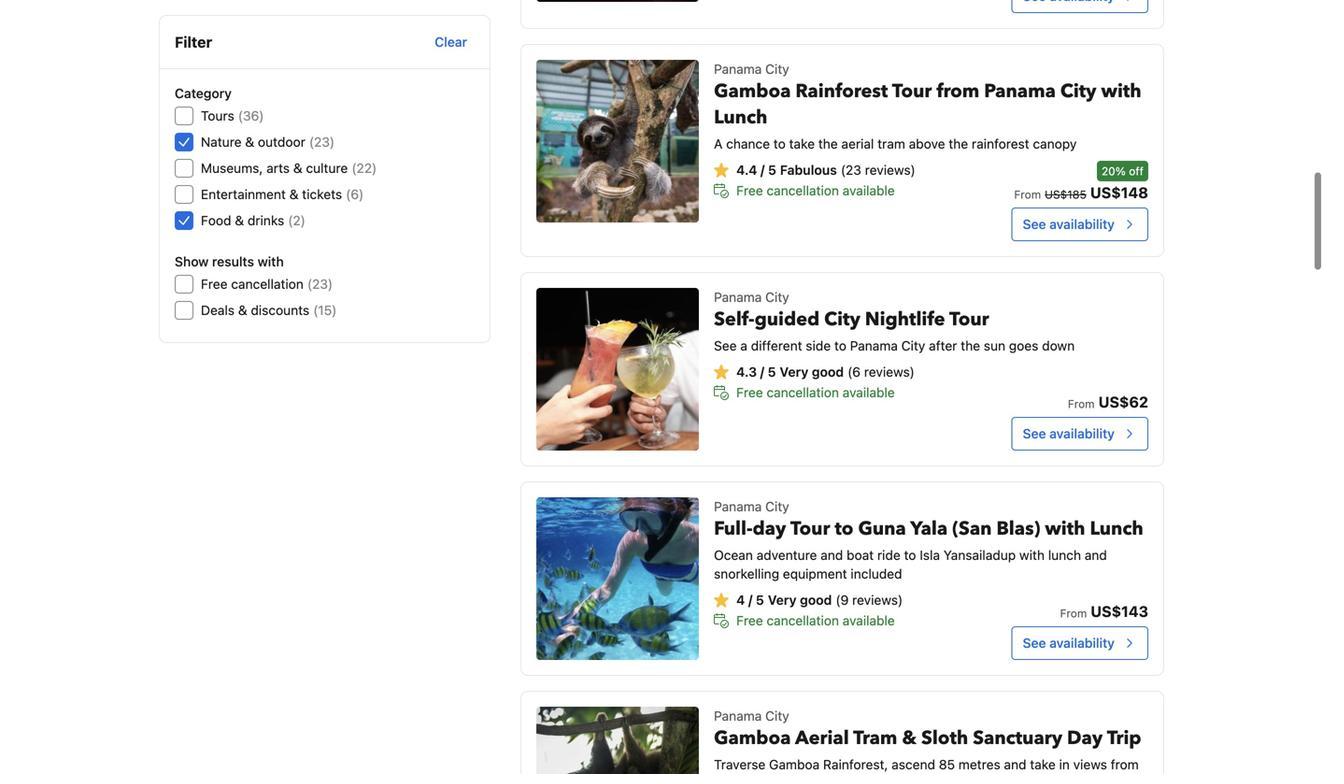 Task type: vqa. For each thing, say whether or not it's contained in the screenshot.
· inside the the Los Angeles, United States Flights from Elko Regional Airport 18 Nov - 25 Nov · Round trip
no



Task type: describe. For each thing, give the bounding box(es) containing it.
a
[[741, 338, 748, 353]]

see inside panama city self-guided city nightlife tour see a different side to panama city after the sun goes down
[[714, 338, 737, 353]]

panama city gamboa rainforest tour from panama city with lunch a chance to take the aerial tram above the rainforest canopy
[[714, 61, 1142, 151]]

free cancellation (23)
[[201, 276, 333, 292]]

city up chance
[[766, 61, 790, 77]]

the up 4.4 / 5 fabulous (23 reviews)
[[819, 136, 838, 151]]

us$148
[[1091, 184, 1149, 201]]

rainforest,
[[824, 757, 889, 772]]

tram
[[854, 726, 898, 751]]

& for drinks
[[235, 213, 244, 228]]

city down nightlife
[[902, 338, 926, 353]]

snorkelling
[[714, 566, 780, 582]]

take inside panama city gamboa aerial tram & sloth sanctuary day trip traverse gamboa rainforest, ascend 85 metres and take in views from
[[1031, 757, 1056, 772]]

& for discounts
[[238, 302, 247, 318]]

city up side
[[825, 307, 861, 332]]

views
[[1074, 757, 1108, 772]]

lunch inside panama city gamboa rainforest tour from panama city with lunch a chance to take the aerial tram above the rainforest canopy
[[714, 105, 768, 130]]

off
[[1130, 165, 1144, 178]]

(22)
[[352, 160, 377, 176]]

20%
[[1102, 165, 1126, 178]]

with up lunch
[[1046, 516, 1086, 542]]

gamboa rainforest tour from panama city with lunch image
[[537, 60, 699, 223]]

(23
[[841, 162, 862, 178]]

city night tour image
[[537, 0, 699, 2]]

(6)
[[346, 187, 364, 202]]

culture
[[306, 160, 348, 176]]

sun
[[984, 338, 1006, 353]]

very for guided
[[780, 364, 809, 380]]

entertainment
[[201, 187, 286, 202]]

reviews) for to
[[853, 592, 903, 608]]

chance
[[727, 136, 770, 151]]

cancellation for full-
[[767, 613, 840, 628]]

nightlife
[[866, 307, 946, 332]]

above
[[909, 136, 946, 151]]

traverse
[[714, 757, 766, 772]]

panama up rainforest
[[985, 79, 1056, 104]]

20% off
[[1102, 165, 1144, 178]]

ride
[[878, 547, 901, 563]]

aerial
[[796, 726, 850, 751]]

day
[[753, 516, 787, 542]]

tram
[[878, 136, 906, 151]]

see for (san
[[1023, 635, 1047, 651]]

aerial
[[842, 136, 875, 151]]

see for with
[[1023, 216, 1047, 232]]

trip
[[1108, 726, 1142, 751]]

see availability for self-guided city nightlife tour
[[1023, 426, 1115, 441]]

full-
[[714, 516, 753, 542]]

(san
[[953, 516, 992, 542]]

and inside panama city gamboa aerial tram & sloth sanctuary day trip traverse gamboa rainforest, ascend 85 metres and take in views from
[[1005, 757, 1027, 772]]

self-
[[714, 307, 755, 332]]

available for to
[[843, 613, 895, 628]]

& for tickets
[[290, 187, 299, 202]]

clear
[[435, 34, 468, 50]]

deals & discounts (15)
[[201, 302, 337, 318]]

fabulous
[[781, 162, 838, 178]]

gamboa for gamboa aerial tram & sloth sanctuary day trip
[[714, 726, 791, 751]]

from inside from us$185 us$148
[[1015, 188, 1042, 201]]

from us$143
[[1061, 603, 1149, 620]]

(6
[[848, 364, 861, 380]]

from us$185 us$148
[[1015, 184, 1149, 201]]

5 for self-
[[768, 364, 776, 380]]

goes
[[1010, 338, 1039, 353]]

the inside panama city self-guided city nightlife tour see a different side to panama city after the sun goes down
[[961, 338, 981, 353]]

down
[[1043, 338, 1075, 353]]

us$62
[[1099, 393, 1149, 411]]

/ for gamboa
[[761, 162, 765, 178]]

(15)
[[313, 302, 337, 318]]

different
[[751, 338, 803, 353]]

cancellation for gamboa
[[767, 183, 840, 198]]

tour inside panama city self-guided city nightlife tour see a different side to panama city after the sun goes down
[[950, 307, 990, 332]]

sloth
[[922, 726, 969, 751]]

panama city full-day tour to guna yala (san blas) with lunch ocean adventure and boat ride to isla yansailadup with lunch and snorkelling equipment included
[[714, 499, 1144, 582]]

5 for gamboa
[[769, 162, 777, 178]]

after
[[929, 338, 958, 353]]

museums, arts & culture (22)
[[201, 160, 377, 176]]

tour for panama
[[893, 79, 932, 104]]

& right arts
[[293, 160, 303, 176]]

city inside panama city full-day tour to guna yala (san blas) with lunch ocean adventure and boat ride to isla yansailadup with lunch and snorkelling equipment included
[[766, 499, 790, 514]]

1 vertical spatial (23)
[[307, 276, 333, 292]]

arts
[[267, 160, 290, 176]]

clear button
[[428, 25, 475, 59]]

4
[[737, 592, 745, 608]]

from for self-guided city nightlife tour
[[1069, 397, 1095, 410]]

entertainment & tickets (6)
[[201, 187, 364, 202]]

sanctuary
[[974, 726, 1063, 751]]

adventure
[[757, 547, 818, 563]]

nature
[[201, 134, 242, 150]]

/ for self-
[[761, 364, 765, 380]]

full-day tour to guna yala (san blas) with lunch image
[[537, 497, 699, 660]]

isla
[[920, 547, 941, 563]]

lunch inside panama city full-day tour to guna yala (san blas) with lunch ocean adventure and boat ride to isla yansailadup with lunch and snorkelling equipment included
[[1091, 516, 1144, 542]]

free for full-day tour to guna yala (san blas) with lunch
[[737, 613, 764, 628]]

gamboa for gamboa rainforest tour from panama city with lunch
[[714, 79, 791, 104]]

us$185
[[1045, 188, 1087, 201]]

take inside panama city gamboa rainforest tour from panama city with lunch a chance to take the aerial tram above the rainforest canopy
[[790, 136, 815, 151]]

free cancellation available for day
[[737, 613, 895, 628]]

0 vertical spatial reviews)
[[865, 162, 916, 178]]

availability for gamboa rainforest tour from panama city with lunch
[[1050, 216, 1115, 232]]

lunch
[[1049, 547, 1082, 563]]

& inside panama city gamboa aerial tram & sloth sanctuary day trip traverse gamboa rainforest, ascend 85 metres and take in views from
[[903, 726, 917, 751]]

nature & outdoor (23)
[[201, 134, 335, 150]]

from inside panama city gamboa aerial tram & sloth sanctuary day trip traverse gamboa rainforest, ascend 85 metres and take in views from
[[1111, 757, 1140, 772]]



Task type: locate. For each thing, give the bounding box(es) containing it.
self-guided city nightlife tour image
[[537, 288, 699, 451]]

tour inside panama city full-day tour to guna yala (san blas) with lunch ocean adventure and boat ride to isla yansailadup with lunch and snorkelling equipment included
[[791, 516, 831, 542]]

lunch
[[714, 105, 768, 130], [1091, 516, 1144, 542]]

to left isla on the right bottom
[[905, 547, 917, 563]]

very
[[780, 364, 809, 380], [768, 592, 797, 608]]

see
[[1023, 216, 1047, 232], [714, 338, 737, 353], [1023, 426, 1047, 441], [1023, 635, 1047, 651]]

availability down from us$62
[[1050, 426, 1115, 441]]

food
[[201, 213, 231, 228]]

0 vertical spatial free cancellation available
[[737, 183, 895, 198]]

1 vertical spatial free cancellation available
[[737, 385, 895, 400]]

rainforest
[[972, 136, 1030, 151]]

2 free cancellation available from the top
[[737, 385, 895, 400]]

free cancellation available
[[737, 183, 895, 198], [737, 385, 895, 400], [737, 613, 895, 628]]

(23) up (15)
[[307, 276, 333, 292]]

panama up (6
[[851, 338, 898, 353]]

free cancellation available down 4.3 / 5 very good (6 reviews) at top
[[737, 385, 895, 400]]

availability for self-guided city nightlife tour
[[1050, 426, 1115, 441]]

& up (2)
[[290, 187, 299, 202]]

to inside panama city self-guided city nightlife tour see a different side to panama city after the sun goes down
[[835, 338, 847, 353]]

free cancellation available for guided
[[737, 385, 895, 400]]

2 horizontal spatial tour
[[950, 307, 990, 332]]

from left the us$143
[[1061, 607, 1088, 620]]

the
[[819, 136, 838, 151], [949, 136, 969, 151], [961, 338, 981, 353]]

free cancellation available for rainforest
[[737, 183, 895, 198]]

tours (36)
[[201, 108, 264, 123]]

availability down from us$143
[[1050, 635, 1115, 651]]

available for from
[[843, 183, 895, 198]]

gamboa aerial tram & sloth sanctuary day trip image
[[537, 707, 699, 774]]

4.4
[[737, 162, 758, 178]]

city up guided at the right top
[[766, 289, 790, 305]]

results
[[212, 254, 254, 269]]

lunch up chance
[[714, 105, 768, 130]]

2 available from the top
[[843, 385, 895, 400]]

from inside panama city gamboa rainforest tour from panama city with lunch a chance to take the aerial tram above the rainforest canopy
[[937, 79, 980, 104]]

cancellation for self-
[[767, 385, 840, 400]]

see availability down from us$143
[[1023, 635, 1115, 651]]

reviews) down included
[[853, 592, 903, 608]]

0 vertical spatial available
[[843, 183, 895, 198]]

1 free cancellation available from the top
[[737, 183, 895, 198]]

2 horizontal spatial and
[[1085, 547, 1108, 563]]

2 vertical spatial availability
[[1050, 635, 1115, 651]]

gamboa up the traverse
[[714, 726, 791, 751]]

1 vertical spatial 5
[[768, 364, 776, 380]]

panama up chance
[[714, 61, 762, 77]]

(23)
[[309, 134, 335, 150], [307, 276, 333, 292]]

take
[[790, 136, 815, 151], [1031, 757, 1056, 772]]

from inside from us$62
[[1069, 397, 1095, 410]]

0 vertical spatial very
[[780, 364, 809, 380]]

panama for full-day tour to guna yala (san blas) with lunch
[[714, 499, 762, 514]]

museums,
[[201, 160, 263, 176]]

1 horizontal spatial and
[[1005, 757, 1027, 772]]

0 vertical spatial /
[[761, 162, 765, 178]]

reviews) right (6
[[865, 364, 915, 380]]

85
[[939, 757, 956, 772]]

panama up the traverse
[[714, 708, 762, 724]]

free down 4.3
[[737, 385, 764, 400]]

included
[[851, 566, 903, 582]]

& right food
[[235, 213, 244, 228]]

cancellation down 4.3 / 5 very good (6 reviews) at top
[[767, 385, 840, 400]]

gamboa up chance
[[714, 79, 791, 104]]

panama for gamboa aerial tram & sloth sanctuary day trip
[[714, 708, 762, 724]]

reviews) for nightlife
[[865, 364, 915, 380]]

available down (23 on the top right of the page
[[843, 183, 895, 198]]

& up ascend
[[903, 726, 917, 751]]

tour up adventure
[[791, 516, 831, 542]]

see availability down us$185
[[1023, 216, 1115, 232]]

free cancellation available down fabulous
[[737, 183, 895, 198]]

take left the in
[[1031, 757, 1056, 772]]

outdoor
[[258, 134, 306, 150]]

0 vertical spatial tour
[[893, 79, 932, 104]]

tour up above
[[893, 79, 932, 104]]

1 vertical spatial lunch
[[1091, 516, 1144, 542]]

1 vertical spatial from
[[1069, 397, 1095, 410]]

in
[[1060, 757, 1070, 772]]

1 vertical spatial availability
[[1050, 426, 1115, 441]]

discounts
[[251, 302, 310, 318]]

see availability down from us$62
[[1023, 426, 1115, 441]]

5 right 4.4
[[769, 162, 777, 178]]

4 / 5 very good (9 reviews)
[[737, 592, 903, 608]]

from
[[937, 79, 980, 104], [1111, 757, 1140, 772]]

from
[[1015, 188, 1042, 201], [1069, 397, 1095, 410], [1061, 607, 1088, 620]]

gamboa
[[714, 79, 791, 104], [714, 726, 791, 751], [770, 757, 820, 772]]

1 vertical spatial reviews)
[[865, 364, 915, 380]]

0 horizontal spatial and
[[821, 547, 844, 563]]

2 availability from the top
[[1050, 426, 1115, 441]]

to inside panama city gamboa rainforest tour from panama city with lunch a chance to take the aerial tram above the rainforest canopy
[[774, 136, 786, 151]]

good for city
[[812, 364, 844, 380]]

panama city self-guided city nightlife tour see a different side to panama city after the sun goes down
[[714, 289, 1075, 353]]

free for self-guided city nightlife tour
[[737, 385, 764, 400]]

0 vertical spatial availability
[[1050, 216, 1115, 232]]

the right above
[[949, 136, 969, 151]]

1 vertical spatial good
[[800, 592, 832, 608]]

panama
[[714, 61, 762, 77], [985, 79, 1056, 104], [714, 289, 762, 305], [851, 338, 898, 353], [714, 499, 762, 514], [714, 708, 762, 724]]

show results with
[[175, 254, 284, 269]]

canopy
[[1034, 136, 1077, 151]]

good for tour
[[800, 592, 832, 608]]

reviews) down tram
[[865, 162, 916, 178]]

2 vertical spatial gamboa
[[770, 757, 820, 772]]

0 vertical spatial gamboa
[[714, 79, 791, 104]]

with down blas)
[[1020, 547, 1045, 563]]

rainforest
[[796, 79, 888, 104]]

5 right 4.3
[[768, 364, 776, 380]]

0 horizontal spatial take
[[790, 136, 815, 151]]

gamboa inside panama city gamboa rainforest tour from panama city with lunch a chance to take the aerial tram above the rainforest canopy
[[714, 79, 791, 104]]

5 for full-
[[756, 592, 765, 608]]

available down (9 on the bottom of the page
[[843, 613, 895, 628]]

2 vertical spatial reviews)
[[853, 592, 903, 608]]

day
[[1068, 726, 1103, 751]]

panama inside panama city gamboa aerial tram & sloth sanctuary day trip traverse gamboa rainforest, ascend 85 metres and take in views from
[[714, 708, 762, 724]]

available for nightlife
[[843, 385, 895, 400]]

0 vertical spatial good
[[812, 364, 844, 380]]

a
[[714, 136, 723, 151]]

panama for self-guided city nightlife tour
[[714, 289, 762, 305]]

2 vertical spatial 5
[[756, 592, 765, 608]]

see for a
[[1023, 426, 1047, 441]]

ocean
[[714, 547, 753, 563]]

1 vertical spatial very
[[768, 592, 797, 608]]

panama inside panama city full-day tour to guna yala (san blas) with lunch ocean adventure and boat ride to isla yansailadup with lunch and snorkelling equipment included
[[714, 499, 762, 514]]

1 vertical spatial /
[[761, 364, 765, 380]]

yala
[[911, 516, 948, 542]]

with
[[1102, 79, 1142, 104], [258, 254, 284, 269], [1046, 516, 1086, 542], [1020, 547, 1045, 563]]

drinks
[[248, 213, 284, 228]]

0 vertical spatial (23)
[[309, 134, 335, 150]]

see availability for gamboa rainforest tour from panama city with lunch
[[1023, 216, 1115, 232]]

3 see availability from the top
[[1023, 635, 1115, 651]]

1 vertical spatial take
[[1031, 757, 1056, 772]]

0 vertical spatial from
[[937, 79, 980, 104]]

/ right 4
[[749, 592, 753, 608]]

the left sun
[[961, 338, 981, 353]]

tour
[[893, 79, 932, 104], [950, 307, 990, 332], [791, 516, 831, 542]]

available down (6
[[843, 385, 895, 400]]

tour up sun
[[950, 307, 990, 332]]

& right deals
[[238, 302, 247, 318]]

from us$62
[[1069, 393, 1149, 411]]

free for gamboa rainforest tour from panama city with lunch
[[737, 183, 764, 198]]

0 horizontal spatial tour
[[791, 516, 831, 542]]

2 vertical spatial available
[[843, 613, 895, 628]]

guna
[[859, 516, 907, 542]]

availability
[[1050, 216, 1115, 232], [1050, 426, 1115, 441], [1050, 635, 1115, 651]]

with inside panama city gamboa rainforest tour from panama city with lunch a chance to take the aerial tram above the rainforest canopy
[[1102, 79, 1142, 104]]

panama up full-
[[714, 499, 762, 514]]

3 available from the top
[[843, 613, 895, 628]]

very right 4
[[768, 592, 797, 608]]

2 vertical spatial /
[[749, 592, 753, 608]]

1 horizontal spatial tour
[[893, 79, 932, 104]]

1 vertical spatial tour
[[950, 307, 990, 332]]

guided
[[755, 307, 820, 332]]

1 vertical spatial from
[[1111, 757, 1140, 772]]

2 see availability from the top
[[1023, 426, 1115, 441]]

to right side
[[835, 338, 847, 353]]

from left us$185
[[1015, 188, 1042, 201]]

(36)
[[238, 108, 264, 123]]

1 horizontal spatial lunch
[[1091, 516, 1144, 542]]

panama for gamboa rainforest tour from panama city with lunch
[[714, 61, 762, 77]]

cancellation
[[767, 183, 840, 198], [231, 276, 304, 292], [767, 385, 840, 400], [767, 613, 840, 628]]

with up 20% off
[[1102, 79, 1142, 104]]

gamboa down aerial
[[770, 757, 820, 772]]

0 vertical spatial 5
[[769, 162, 777, 178]]

equipment
[[783, 566, 848, 582]]

free down 4
[[737, 613, 764, 628]]

good left (6
[[812, 364, 844, 380]]

& for outdoor
[[245, 134, 254, 150]]

tours
[[201, 108, 234, 123]]

see availability for full-day tour to guna yala (san blas) with lunch
[[1023, 635, 1115, 651]]

(23) up culture
[[309, 134, 335, 150]]

1 vertical spatial gamboa
[[714, 726, 791, 751]]

1 availability from the top
[[1050, 216, 1115, 232]]

filter
[[175, 33, 212, 51]]

very for day
[[768, 592, 797, 608]]

& down (36) at the top of the page
[[245, 134, 254, 150]]

deals
[[201, 302, 235, 318]]

1 vertical spatial see availability
[[1023, 426, 1115, 441]]

0 horizontal spatial lunch
[[714, 105, 768, 130]]

city up canopy
[[1061, 79, 1097, 104]]

metres
[[959, 757, 1001, 772]]

city up the traverse
[[766, 708, 790, 724]]

2 vertical spatial see availability
[[1023, 635, 1115, 651]]

see availability
[[1023, 216, 1115, 232], [1023, 426, 1115, 441], [1023, 635, 1115, 651]]

3 availability from the top
[[1050, 635, 1115, 651]]

and right lunch
[[1085, 547, 1108, 563]]

/ for full-
[[749, 592, 753, 608]]

to up boat
[[835, 516, 854, 542]]

cancellation down 4 / 5 very good (9 reviews) in the right of the page
[[767, 613, 840, 628]]

availability down from us$185 us$148
[[1050, 216, 1115, 232]]

from up above
[[937, 79, 980, 104]]

3 free cancellation available from the top
[[737, 613, 895, 628]]

from down trip
[[1111, 757, 1140, 772]]

very down different
[[780, 364, 809, 380]]

1 horizontal spatial take
[[1031, 757, 1056, 772]]

(2)
[[288, 213, 306, 228]]

/ right 4.4
[[761, 162, 765, 178]]

0 vertical spatial take
[[790, 136, 815, 151]]

panama up self-
[[714, 289, 762, 305]]

0 vertical spatial see availability
[[1023, 216, 1115, 232]]

with up free cancellation (23)
[[258, 254, 284, 269]]

0 horizontal spatial from
[[937, 79, 980, 104]]

1 see availability from the top
[[1023, 216, 1115, 232]]

cancellation up deals & discounts (15)
[[231, 276, 304, 292]]

blas)
[[997, 516, 1041, 542]]

2 vertical spatial from
[[1061, 607, 1088, 620]]

1 horizontal spatial from
[[1111, 757, 1140, 772]]

boat
[[847, 547, 874, 563]]

and up equipment
[[821, 547, 844, 563]]

tour for guna
[[791, 516, 831, 542]]

1 vertical spatial available
[[843, 385, 895, 400]]

city
[[766, 61, 790, 77], [1061, 79, 1097, 104], [766, 289, 790, 305], [825, 307, 861, 332], [902, 338, 926, 353], [766, 499, 790, 514], [766, 708, 790, 724]]

lunch up the us$143
[[1091, 516, 1144, 542]]

(9
[[836, 592, 849, 608]]

free down 4.4
[[737, 183, 764, 198]]

food & drinks (2)
[[201, 213, 306, 228]]

2 vertical spatial tour
[[791, 516, 831, 542]]

2 vertical spatial free cancellation available
[[737, 613, 895, 628]]

from for full-day tour to guna yala (san blas) with lunch
[[1061, 607, 1088, 620]]

and down sanctuary
[[1005, 757, 1027, 772]]

show
[[175, 254, 209, 269]]

from left 'us$62'
[[1069, 397, 1095, 410]]

panama city gamboa aerial tram & sloth sanctuary day trip traverse gamboa rainforest, ascend 85 metres and take in views from
[[714, 708, 1142, 774]]

0 vertical spatial from
[[1015, 188, 1042, 201]]

5 right 4
[[756, 592, 765, 608]]

take up fabulous
[[790, 136, 815, 151]]

ascend
[[892, 757, 936, 772]]

good down equipment
[[800, 592, 832, 608]]

0 vertical spatial lunch
[[714, 105, 768, 130]]

from inside from us$143
[[1061, 607, 1088, 620]]

yansailadup
[[944, 547, 1017, 563]]

availability for full-day tour to guna yala (san blas) with lunch
[[1050, 635, 1115, 651]]

4.3
[[737, 364, 757, 380]]

free cancellation available down 4 / 5 very good (9 reviews) in the right of the page
[[737, 613, 895, 628]]

1 available from the top
[[843, 183, 895, 198]]

4.3 / 5 very good (6 reviews)
[[737, 364, 915, 380]]

side
[[806, 338, 831, 353]]

category
[[175, 86, 232, 101]]

to right chance
[[774, 136, 786, 151]]

free
[[737, 183, 764, 198], [201, 276, 228, 292], [737, 385, 764, 400], [737, 613, 764, 628]]

city up day
[[766, 499, 790, 514]]

cancellation down fabulous
[[767, 183, 840, 198]]

/ right 4.3
[[761, 364, 765, 380]]

tickets
[[302, 187, 342, 202]]

city inside panama city gamboa aerial tram & sloth sanctuary day trip traverse gamboa rainforest, ascend 85 metres and take in views from
[[766, 708, 790, 724]]

4.4 / 5 fabulous (23 reviews)
[[737, 162, 916, 178]]

free up deals
[[201, 276, 228, 292]]

tour inside panama city gamboa rainforest tour from panama city with lunch a chance to take the aerial tram above the rainforest canopy
[[893, 79, 932, 104]]



